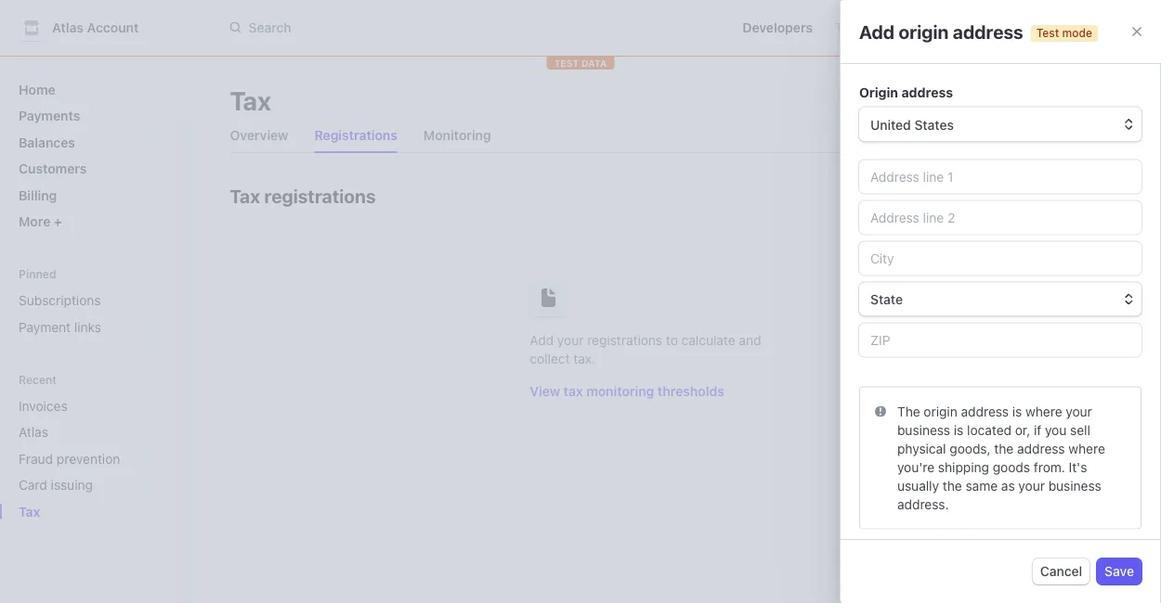 Task type: locate. For each thing, give the bounding box(es) containing it.
add up origin
[[859, 20, 895, 42]]

pinned element
[[11, 286, 178, 342]]

origin right the at the right of the page
[[924, 404, 958, 419]]

more button
[[11, 207, 178, 237]]

test mode up origin
[[835, 20, 899, 35]]

payment links link
[[11, 312, 178, 342]]

test mode
[[835, 20, 899, 35], [1036, 27, 1092, 40]]

tab list
[[222, 119, 1087, 153]]

from.
[[1034, 460, 1065, 475]]

monitoring
[[423, 128, 491, 143]]

test right notifications image
[[1036, 27, 1059, 40]]

origin inside the origin address is where your business is located or, if you sell physical goods, the address where you're shipping goods from. it's usually the same as your business address.
[[924, 404, 958, 419]]

atlas up fraud
[[19, 425, 48, 440]]

the
[[994, 441, 1014, 456], [943, 478, 962, 494]]

atlas account
[[52, 20, 139, 35]]

test
[[835, 20, 861, 35], [1036, 27, 1059, 40]]

overview
[[230, 128, 288, 143]]

the origin address is where your business is located or, if you sell physical goods, the address where you're shipping goods from. it's usually the same as your business address.
[[897, 404, 1105, 512]]

atlas inside button
[[52, 20, 84, 35]]

calculate
[[682, 333, 735, 348]]

address.
[[897, 497, 949, 512]]

1 horizontal spatial is
[[1012, 404, 1022, 419]]

you
[[1045, 423, 1067, 438]]

0 vertical spatial tax
[[230, 85, 271, 116]]

registrations up tax.
[[587, 333, 662, 348]]

tax
[[564, 384, 583, 399]]

add origin address
[[859, 20, 1023, 42]]

test mode right notifications image
[[1036, 27, 1092, 40]]

registrations
[[264, 185, 376, 207], [587, 333, 662, 348]]

payments link
[[11, 101, 178, 131]]

0 vertical spatial origin
[[899, 20, 949, 42]]

your right the as
[[1019, 478, 1045, 494]]

payment links
[[19, 320, 101, 335]]

overview link
[[222, 123, 296, 149]]

0 horizontal spatial test
[[835, 20, 861, 35]]

address
[[953, 20, 1023, 42], [902, 85, 953, 100], [961, 404, 1009, 419], [1017, 441, 1065, 456]]

0 vertical spatial add
[[859, 20, 895, 42]]

add inside "button"
[[979, 188, 1004, 203]]

0 vertical spatial the
[[994, 441, 1014, 456]]

1 vertical spatial where
[[1069, 441, 1105, 456]]

registration
[[1007, 188, 1079, 203]]

search
[[248, 20, 291, 35]]

add left registration
[[979, 188, 1004, 203]]

add up collect
[[530, 333, 554, 348]]

data
[[582, 58, 607, 68]]

1 vertical spatial business
[[1049, 478, 1102, 494]]

0 horizontal spatial your
[[557, 333, 584, 348]]

balances
[[19, 135, 75, 150]]

2 vertical spatial tax
[[19, 504, 40, 520]]

add
[[859, 20, 895, 42], [979, 188, 1004, 203], [530, 333, 554, 348]]

0 horizontal spatial atlas
[[19, 425, 48, 440]]

business
[[897, 423, 950, 438], [1049, 478, 1102, 494]]

1 horizontal spatial atlas
[[52, 20, 84, 35]]

business down it's
[[1049, 478, 1102, 494]]

balances link
[[11, 127, 178, 157]]

add for add origin address
[[859, 20, 895, 42]]

the
[[897, 404, 920, 419]]

issuing
[[51, 478, 93, 493]]

pinned
[[19, 268, 56, 281]]

where down sell
[[1069, 441, 1105, 456]]

save button
[[1097, 559, 1142, 585]]

your up sell
[[1066, 404, 1092, 419]]

1 vertical spatial is
[[954, 423, 964, 438]]

mode
[[865, 20, 899, 35], [1062, 27, 1092, 40]]

invoices
[[19, 399, 67, 414]]

atlas for atlas
[[19, 425, 48, 440]]

Address line 1 text field
[[859, 160, 1142, 194]]

is up or,
[[1012, 404, 1022, 419]]

links
[[74, 320, 101, 335]]

Search search field
[[219, 11, 713, 45]]

1 vertical spatial the
[[943, 478, 962, 494]]

0 vertical spatial is
[[1012, 404, 1022, 419]]

1 horizontal spatial business
[[1049, 478, 1102, 494]]

your
[[557, 333, 584, 348], [1066, 404, 1092, 419], [1019, 478, 1045, 494]]

1 vertical spatial add
[[979, 188, 1004, 203]]

0 horizontal spatial where
[[1026, 404, 1062, 419]]

atlas left account
[[52, 20, 84, 35]]

0 vertical spatial your
[[557, 333, 584, 348]]

your inside the add your registrations to calculate and collect tax.
[[557, 333, 584, 348]]

0 vertical spatial business
[[897, 423, 950, 438]]

1 vertical spatial atlas
[[19, 425, 48, 440]]

home
[[19, 82, 55, 97]]

as
[[1001, 478, 1015, 494]]

card issuing
[[19, 478, 93, 493]]

business up physical
[[897, 423, 950, 438]]

usually
[[897, 478, 939, 494]]

0 horizontal spatial registrations
[[264, 185, 376, 207]]

0 horizontal spatial test mode
[[835, 20, 899, 35]]

tax down the card
[[19, 504, 40, 520]]

where
[[1026, 404, 1062, 419], [1069, 441, 1105, 456]]

tax link
[[11, 497, 152, 527]]

tax.
[[573, 352, 596, 367]]

same
[[966, 478, 998, 494]]

1 vertical spatial tax
[[230, 185, 260, 207]]

0 horizontal spatial add
[[530, 333, 554, 348]]

the up goods
[[994, 441, 1014, 456]]

billing link
[[11, 180, 178, 210]]

view
[[530, 384, 560, 399]]

payments
[[19, 108, 80, 124]]

monitoring link
[[416, 123, 499, 149]]

2 vertical spatial add
[[530, 333, 554, 348]]

0 horizontal spatial is
[[954, 423, 964, 438]]

card
[[19, 478, 47, 493]]

tax inside 'recent' element
[[19, 504, 40, 520]]

1 horizontal spatial add
[[859, 20, 895, 42]]

tax up overview
[[230, 85, 271, 116]]

1 vertical spatial registrations
[[587, 333, 662, 348]]

0 vertical spatial registrations
[[264, 185, 376, 207]]

tax down overview link on the left
[[230, 185, 260, 207]]

add your registrations to calculate and collect tax.
[[530, 333, 761, 367]]

pinned navigation links element
[[11, 267, 178, 342]]

thresholds
[[658, 384, 724, 399]]

is
[[1012, 404, 1022, 419], [954, 423, 964, 438]]

mode up origin
[[865, 20, 899, 35]]

subscriptions
[[19, 293, 101, 308]]

is up goods,
[[954, 423, 964, 438]]

origin up origin address at the top of the page
[[899, 20, 949, 42]]

mode right notifications image
[[1062, 27, 1092, 40]]

1 horizontal spatial your
[[1019, 478, 1045, 494]]

save
[[1105, 564, 1134, 580]]

add inside the add your registrations to calculate and collect tax.
[[530, 333, 554, 348]]

atlas
[[52, 20, 84, 35], [19, 425, 48, 440]]

2 horizontal spatial add
[[979, 188, 1004, 203]]

1 horizontal spatial test mode
[[1036, 27, 1092, 40]]

where up if
[[1026, 404, 1062, 419]]

view tax monitoring thresholds
[[530, 384, 724, 399]]

your up tax.
[[557, 333, 584, 348]]

atlas inside 'recent' element
[[19, 425, 48, 440]]

1 vertical spatial origin
[[924, 404, 958, 419]]

registrations down registrations link
[[264, 185, 376, 207]]

origin
[[899, 20, 949, 42], [924, 404, 958, 419]]

test right the developers
[[835, 20, 861, 35]]

tax for the tax link
[[19, 504, 40, 520]]

1 horizontal spatial where
[[1069, 441, 1105, 456]]

the down shipping
[[943, 478, 962, 494]]

1 horizontal spatial registrations
[[587, 333, 662, 348]]

united states
[[870, 117, 954, 132]]

1 vertical spatial your
[[1066, 404, 1092, 419]]

customers link
[[11, 154, 178, 184]]

tax
[[230, 85, 271, 116], [230, 185, 260, 207], [19, 504, 40, 520]]

0 vertical spatial atlas
[[52, 20, 84, 35]]



Task type: describe. For each thing, give the bounding box(es) containing it.
2 vertical spatial your
[[1019, 478, 1045, 494]]

subscriptions link
[[11, 286, 178, 316]]

registrations inside the add your registrations to calculate and collect tax.
[[587, 333, 662, 348]]

billing
[[19, 188, 57, 203]]

tab list containing overview
[[222, 119, 1087, 153]]

1 horizontal spatial mode
[[1062, 27, 1092, 40]]

physical
[[897, 441, 946, 456]]

goods
[[993, 460, 1030, 475]]

monitoring
[[586, 384, 654, 399]]

registrations
[[314, 128, 397, 143]]

origin address
[[859, 85, 953, 100]]

card issuing link
[[11, 471, 152, 501]]

ZIP text field
[[859, 324, 1142, 357]]

united
[[870, 117, 911, 132]]

fraud prevention link
[[11, 444, 152, 474]]

test
[[554, 58, 579, 68]]

atlas account button
[[19, 15, 157, 41]]

cancel
[[1040, 564, 1082, 580]]

0 horizontal spatial the
[[943, 478, 962, 494]]

City text field
[[859, 242, 1142, 275]]

0 horizontal spatial business
[[897, 423, 950, 438]]

origin
[[859, 85, 898, 100]]

united states button
[[859, 107, 1142, 142]]

tax registrations
[[230, 185, 376, 207]]

core navigation links element
[[11, 74, 178, 237]]

add for add registration
[[979, 188, 1004, 203]]

atlas for atlas account
[[52, 20, 84, 35]]

and
[[739, 333, 761, 348]]

fraud
[[19, 451, 53, 467]]

if
[[1034, 423, 1042, 438]]

fraud prevention
[[19, 451, 120, 467]]

more
[[19, 214, 54, 229]]

sell
[[1070, 423, 1091, 438]]

developers
[[742, 20, 813, 35]]

collect
[[530, 352, 570, 367]]

add registration
[[979, 188, 1079, 203]]

0 vertical spatial where
[[1026, 404, 1062, 419]]

or,
[[1015, 423, 1030, 438]]

test data
[[554, 58, 607, 68]]

1 horizontal spatial test
[[1036, 27, 1059, 40]]

home link
[[11, 74, 178, 105]]

origin for the
[[924, 404, 958, 419]]

payment
[[19, 320, 71, 335]]

states
[[915, 117, 954, 132]]

shipping
[[938, 460, 989, 475]]

recent
[[19, 373, 57, 386]]

Address line 2 text field
[[859, 201, 1142, 234]]

add registration button
[[954, 183, 1087, 209]]

located
[[967, 423, 1012, 438]]

cancel button
[[1033, 559, 1090, 585]]

origin for add
[[899, 20, 949, 42]]

notifications image
[[990, 20, 1005, 35]]

view tax monitoring thresholds link
[[530, 384, 724, 399]]

recent navigation links element
[[0, 372, 193, 527]]

customers
[[19, 161, 87, 177]]

add for add your registrations to calculate and collect tax.
[[530, 333, 554, 348]]

2 horizontal spatial your
[[1066, 404, 1092, 419]]

developers link
[[735, 13, 820, 43]]

atlas link
[[11, 418, 152, 448]]

tax for tax registrations
[[230, 185, 260, 207]]

recent element
[[0, 391, 193, 527]]

goods,
[[950, 441, 991, 456]]

to
[[666, 333, 678, 348]]

registrations link
[[307, 123, 405, 149]]

1 horizontal spatial the
[[994, 441, 1014, 456]]

it's
[[1069, 460, 1087, 475]]

you're
[[897, 460, 935, 475]]

invoices link
[[11, 391, 152, 421]]

account
[[87, 20, 139, 35]]

0 horizontal spatial mode
[[865, 20, 899, 35]]

prevention
[[57, 451, 120, 467]]



Task type: vqa. For each thing, say whether or not it's contained in the screenshot.
Continue button
no



